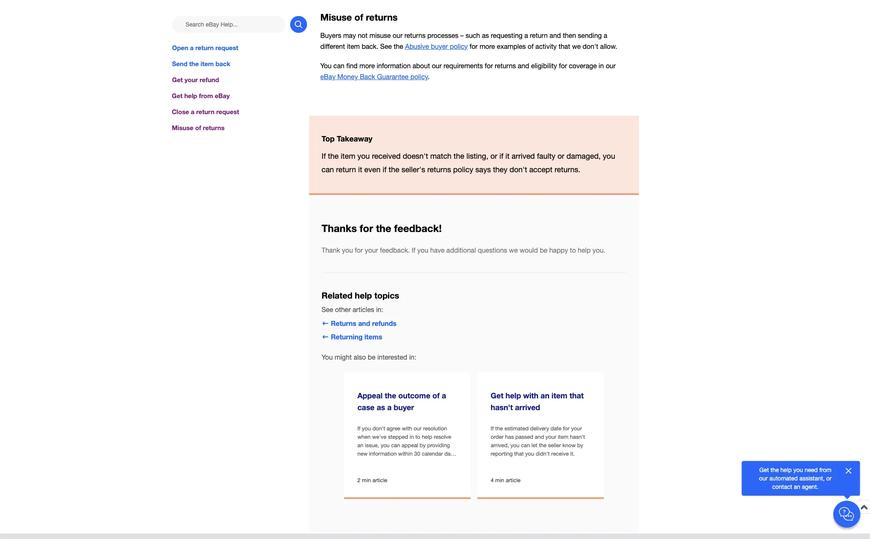 Task type: locate. For each thing, give the bounding box(es) containing it.
1 vertical spatial to
[[415, 434, 420, 441]]

misuse
[[369, 32, 391, 39]]

2 vertical spatial that
[[514, 451, 524, 458]]

article for hasn't
[[506, 478, 521, 484]]

need
[[805, 467, 818, 474]]

you down has
[[511, 443, 520, 449]]

or for match
[[491, 152, 497, 161]]

can inside if the item you received doesn't match the listing, or if it arrived faulty or damaged, you can return it even if the seller's returns policy says they don't accept returns.
[[322, 165, 334, 174]]

see down misuse
[[380, 43, 392, 50]]

get help from ebay
[[172, 92, 230, 100]]

if inside if the estimated delivery date for your order has passed and your item hasn't arrived, you can let the seller know by reporting that you didn't receive it.
[[491, 426, 494, 432]]

0 vertical spatial if
[[500, 152, 503, 161]]

the inside 'if you don't agree with our resolution when we've stepped in to help resolve an issue, you can appeal by providing new information within 30 calendar days of the case closing.'
[[364, 460, 372, 466]]

2 by from the left
[[577, 443, 583, 449]]

1 horizontal spatial by
[[577, 443, 583, 449]]

back
[[215, 60, 230, 68]]

buyers
[[320, 32, 341, 39]]

1 horizontal spatial from
[[820, 467, 832, 474]]

we down then
[[572, 43, 581, 50]]

if inside thanks for the feedback! alert
[[412, 247, 416, 254]]

1 vertical spatial case
[[373, 460, 385, 466]]

see other articles in:
[[322, 306, 383, 314]]

open a return request
[[172, 44, 238, 51]]

or up they
[[491, 152, 497, 161]]

of up the not
[[355, 12, 363, 23]]

returns up abusive
[[405, 32, 426, 39]]

0 horizontal spatial more
[[359, 62, 375, 70]]

0 horizontal spatial by
[[420, 443, 426, 449]]

1 vertical spatial don't
[[510, 165, 527, 174]]

1 vertical spatial with
[[402, 426, 412, 432]]

it up they
[[506, 152, 510, 161]]

30
[[414, 451, 420, 458]]

appeal the outcome of a case as a buyer
[[357, 392, 446, 413]]

0 horizontal spatial see
[[322, 306, 333, 314]]

see
[[380, 43, 392, 50], [322, 306, 333, 314]]

if down top
[[322, 152, 326, 161]]

arrived
[[512, 152, 535, 161], [515, 403, 540, 413]]

the right let
[[539, 443, 547, 449]]

case
[[357, 403, 375, 413], [373, 460, 385, 466]]

refund
[[199, 76, 219, 84]]

the right appeal on the bottom of the page
[[385, 392, 396, 401]]

1 horizontal spatial in
[[599, 62, 604, 70]]

you down let
[[525, 451, 534, 458]]

returns
[[331, 320, 356, 328]]

back
[[360, 73, 375, 81]]

for down such
[[470, 43, 478, 50]]

policy
[[450, 43, 468, 50], [410, 73, 428, 81], [453, 165, 473, 174]]

of right outcome
[[433, 392, 440, 401]]

2 vertical spatial policy
[[453, 165, 473, 174]]

and down delivery
[[535, 434, 544, 441]]

get inside get the help you need from our automated assistant, or contact an agent.
[[759, 467, 769, 474]]

arrived up accept
[[512, 152, 535, 161]]

to right happy
[[570, 247, 576, 254]]

information up guarantee
[[377, 62, 411, 70]]

don't inside if the item you received doesn't match the listing, or if it arrived faulty or damaged, you can return it even if the seller's returns policy says they don't accept returns.
[[510, 165, 527, 174]]

have
[[430, 247, 445, 254]]

in right coverage on the right top
[[599, 62, 604, 70]]

top
[[322, 134, 335, 143]]

returns
[[366, 12, 398, 23], [405, 32, 426, 39], [495, 62, 516, 70], [203, 124, 225, 132], [427, 165, 451, 174]]

an up 'new'
[[357, 443, 363, 449]]

assistant,
[[800, 476, 825, 483]]

1 horizontal spatial buyer
[[431, 43, 448, 50]]

misuse of returns down close a return request
[[172, 124, 225, 132]]

hasn't up know
[[570, 434, 585, 441]]

or
[[491, 152, 497, 161], [558, 152, 565, 161], [826, 476, 832, 483]]

0 vertical spatial information
[[377, 62, 411, 70]]

0 horizontal spatial misuse
[[172, 124, 193, 132]]

thanks for the feedback!
[[322, 223, 442, 235]]

0 horizontal spatial in:
[[376, 306, 383, 314]]

ebay inside you can find more information about our requirements for returns and eligibility for coverage in our ebay money back guarantee policy .
[[320, 73, 336, 81]]

estimated
[[505, 426, 529, 432]]

closing.
[[386, 460, 405, 466]]

open a return request link
[[172, 43, 307, 52]]

see left other
[[322, 306, 333, 314]]

get
[[172, 76, 183, 84], [172, 92, 183, 100], [491, 392, 504, 401], [759, 467, 769, 474]]

don't up 'we've'
[[373, 426, 385, 432]]

help up "estimated"
[[506, 392, 521, 401]]

–
[[460, 32, 464, 39]]

1 vertical spatial if
[[383, 165, 387, 174]]

help left you.
[[578, 247, 591, 254]]

additional
[[447, 247, 476, 254]]

from inside get the help you need from our automated assistant, or contact an agent.
[[820, 467, 832, 474]]

you right damaged,
[[603, 152, 615, 161]]

it left even
[[358, 165, 362, 174]]

1 vertical spatial in
[[410, 434, 414, 441]]

if right even
[[383, 165, 387, 174]]

0 vertical spatial more
[[480, 43, 495, 50]]

2
[[357, 478, 361, 484]]

help up articles
[[355, 291, 372, 301]]

item inside if the estimated delivery date for your order has passed and your item hasn't arrived, you can let the seller know by reporting that you didn't receive it.
[[558, 434, 568, 441]]

arrived,
[[491, 443, 509, 449]]

ebay down refund
[[215, 92, 230, 100]]

more down such
[[480, 43, 495, 50]]

0 horizontal spatial don't
[[373, 426, 385, 432]]

0 horizontal spatial with
[[402, 426, 412, 432]]

1 vertical spatial arrived
[[515, 403, 540, 413]]

2 vertical spatial an
[[794, 484, 800, 491]]

of down close a return request
[[195, 124, 201, 132]]

0 vertical spatial ebay
[[320, 73, 336, 81]]

1 vertical spatial more
[[359, 62, 375, 70]]

if inside 'if you don't agree with our resolution when we've stepped in to help resolve an issue, you can appeal by providing new information within 30 calendar days of the case closing.'
[[357, 426, 361, 432]]

1 article from the left
[[373, 478, 387, 484]]

and inside you can find more information about our requirements for returns and eligibility for coverage in our ebay money back guarantee policy .
[[518, 62, 529, 70]]

0 vertical spatial you
[[320, 62, 332, 70]]

1 vertical spatial buyer
[[394, 403, 414, 413]]

min right 2
[[362, 478, 371, 484]]

the down 'new'
[[364, 460, 372, 466]]

be inside thanks for the feedback! alert
[[540, 247, 548, 254]]

1 vertical spatial that
[[570, 392, 584, 401]]

0 vertical spatial misuse
[[320, 12, 352, 23]]

our right misuse
[[393, 32, 403, 39]]

request up back
[[215, 44, 238, 51]]

of inside 'if you don't agree with our resolution when we've stepped in to help resolve an issue, you can appeal by providing new information within 30 calendar days of the case closing.'
[[357, 460, 362, 466]]

an inside get the help you need from our automated assistant, or contact an agent.
[[794, 484, 800, 491]]

item up the date
[[552, 392, 568, 401]]

1 vertical spatial hasn't
[[570, 434, 585, 441]]

back.
[[362, 43, 378, 50]]

return inside if the item you received doesn't match the listing, or if it arrived faulty or damaged, you can return it even if the seller's returns policy says they don't accept returns.
[[336, 165, 356, 174]]

for right the date
[[563, 426, 570, 432]]

you inside you can find more information about our requirements for returns and eligibility for coverage in our ebay money back guarantee policy .
[[320, 62, 332, 70]]

to inside 'if you don't agree with our resolution when we've stepped in to help resolve an issue, you can appeal by providing new information within 30 calendar days of the case closing.'
[[415, 434, 420, 441]]

1 vertical spatial an
[[357, 443, 363, 449]]

you
[[320, 62, 332, 70], [322, 354, 333, 362]]

policy down listing,
[[453, 165, 473, 174]]

can down top
[[322, 165, 334, 174]]

top takeaway
[[322, 134, 373, 143]]

misuse of returns
[[320, 12, 398, 23], [172, 124, 225, 132]]

item up know
[[558, 434, 568, 441]]

1 vertical spatial misuse
[[172, 124, 193, 132]]

an left agent.
[[794, 484, 800, 491]]

help inside 'if you don't agree with our resolution when we've stepped in to help resolve an issue, you can appeal by providing new information within 30 calendar days of the case closing.'
[[422, 434, 432, 441]]

1 horizontal spatial hasn't
[[570, 434, 585, 441]]

item inside get help with an item that hasn't arrived
[[552, 392, 568, 401]]

that inside if the estimated delivery date for your order has passed and your item hasn't arrived, you can let the seller know by reporting that you didn't receive it.
[[514, 451, 524, 458]]

article right 2
[[373, 478, 387, 484]]

0 vertical spatial in
[[599, 62, 604, 70]]

buyer down the processes at the top of page
[[431, 43, 448, 50]]

in
[[599, 62, 604, 70], [410, 434, 414, 441]]

case down appeal on the bottom of the page
[[357, 403, 375, 413]]

your inside thanks for the feedback! alert
[[365, 247, 378, 254]]

as down appeal on the bottom of the page
[[377, 403, 385, 413]]

more
[[480, 43, 495, 50], [359, 62, 375, 70]]

0 horizontal spatial misuse of returns
[[172, 124, 225, 132]]

from up close a return request
[[199, 92, 213, 100]]

0 vertical spatial we
[[572, 43, 581, 50]]

1 vertical spatial you
[[322, 354, 333, 362]]

0 horizontal spatial min
[[362, 478, 371, 484]]

article
[[373, 478, 387, 484], [506, 478, 521, 484]]

the up feedback.
[[376, 223, 391, 235]]

get for get the help you need from our automated assistant, or contact an agent.
[[759, 467, 769, 474]]

with up 'stepped'
[[402, 426, 412, 432]]

see inside buyers may not misuse our returns processes – such as requesting a return and then sending a different item back. see the
[[380, 43, 392, 50]]

1 horizontal spatial to
[[570, 247, 576, 254]]

1 horizontal spatial min
[[495, 478, 504, 484]]

0 horizontal spatial in
[[410, 434, 414, 441]]

our inside 'if you don't agree with our resolution when we've stepped in to help resolve an issue, you can appeal by providing new information within 30 calendar days of the case closing.'
[[414, 426, 422, 432]]

in:
[[376, 306, 383, 314], [409, 354, 416, 362]]

that inside get help with an item that hasn't arrived
[[570, 392, 584, 401]]

2 vertical spatial don't
[[373, 426, 385, 432]]

min right 4
[[495, 478, 504, 484]]

1 vertical spatial request
[[216, 108, 239, 116]]

the inside thanks for the feedback! alert
[[376, 223, 391, 235]]

1 vertical spatial in:
[[409, 354, 416, 362]]

0 horizontal spatial to
[[415, 434, 420, 441]]

return up the send the item back
[[195, 44, 213, 51]]

get the help you need from our automated assistant, or contact an agent.
[[759, 467, 832, 491]]

if inside if the item you received doesn't match the listing, or if it arrived faulty or damaged, you can return it even if the seller's returns policy says they don't accept returns.
[[322, 152, 326, 161]]

by up 30
[[420, 443, 426, 449]]

from
[[199, 92, 213, 100], [820, 467, 832, 474]]

different
[[320, 43, 345, 50]]

1 vertical spatial it
[[358, 165, 362, 174]]

misuse
[[320, 12, 352, 23], [172, 124, 193, 132]]

0 horizontal spatial buyer
[[394, 403, 414, 413]]

1 horizontal spatial we
[[572, 43, 581, 50]]

min for get help with an item that hasn't arrived
[[495, 478, 504, 484]]

information inside 'if you don't agree with our resolution when we've stepped in to help resolve an issue, you can appeal by providing new information within 30 calendar days of the case closing.'
[[369, 451, 397, 458]]

if right feedback.
[[412, 247, 416, 254]]

of
[[355, 12, 363, 23], [528, 43, 534, 50], [195, 124, 201, 132], [433, 392, 440, 401], [357, 460, 362, 466]]

article right 4
[[506, 478, 521, 484]]

you can find more information about our requirements for returns and eligibility for coverage in our ebay money back guarantee policy .
[[320, 62, 616, 81]]

an inside get help with an item that hasn't arrived
[[541, 392, 550, 401]]

help down get your refund
[[184, 92, 197, 100]]

get your refund
[[172, 76, 219, 84]]

2 horizontal spatial don't
[[583, 43, 598, 50]]

0 horizontal spatial or
[[491, 152, 497, 161]]

the right send
[[189, 60, 199, 68]]

if up they
[[500, 152, 503, 161]]

0 horizontal spatial from
[[199, 92, 213, 100]]

1 vertical spatial we
[[509, 247, 518, 254]]

as
[[482, 32, 489, 39], [377, 403, 385, 413]]

1 vertical spatial see
[[322, 306, 333, 314]]

request for open a return request
[[215, 44, 238, 51]]

accept
[[529, 165, 553, 174]]

the inside send the item back link
[[189, 60, 199, 68]]

0 horizontal spatial if
[[383, 165, 387, 174]]

days
[[445, 451, 456, 458]]

request for close a return request
[[216, 108, 239, 116]]

1 vertical spatial misuse of returns
[[172, 124, 225, 132]]

you down 'we've'
[[381, 443, 390, 449]]

1 horizontal spatial be
[[540, 247, 548, 254]]

1 horizontal spatial it
[[506, 152, 510, 161]]

you up when
[[362, 426, 371, 432]]

0 horizontal spatial an
[[357, 443, 363, 449]]

that
[[559, 43, 570, 50], [570, 392, 584, 401], [514, 451, 524, 458]]

0 vertical spatial it
[[506, 152, 510, 161]]

processes
[[428, 32, 459, 39]]

of left activity
[[528, 43, 534, 50]]

our inside buyers may not misuse our returns processes – such as requesting a return and then sending a different item back. see the
[[393, 32, 403, 39]]

0 vertical spatial be
[[540, 247, 548, 254]]

0 vertical spatial case
[[357, 403, 375, 413]]

the inside appeal the outcome of a case as a buyer
[[385, 392, 396, 401]]

1 horizontal spatial ebay
[[320, 73, 336, 81]]

your up seller
[[546, 434, 556, 441]]

if for get help with an item that hasn't arrived
[[491, 426, 494, 432]]

be
[[540, 247, 548, 254], [368, 354, 376, 362]]

0 vertical spatial as
[[482, 32, 489, 39]]

returning
[[331, 333, 363, 341]]

help
[[184, 92, 197, 100], [578, 247, 591, 254], [355, 291, 372, 301], [506, 392, 521, 401], [422, 434, 432, 441], [781, 467, 792, 474]]

information inside you can find more information about our requirements for returns and eligibility for coverage in our ebay money back guarantee policy .
[[377, 62, 411, 70]]

or right faulty
[[558, 152, 565, 161]]

other
[[335, 306, 351, 314]]

help down resolution
[[422, 434, 432, 441]]

0 horizontal spatial we
[[509, 247, 518, 254]]

abusive buyer policy for more examples of activity that we don't allow.
[[405, 43, 617, 50]]

min
[[362, 478, 371, 484], [495, 478, 504, 484]]

return left even
[[336, 165, 356, 174]]

2 horizontal spatial or
[[826, 476, 832, 483]]

providing
[[427, 443, 450, 449]]

be right the also
[[368, 354, 376, 362]]

0 vertical spatial an
[[541, 392, 550, 401]]

1 horizontal spatial see
[[380, 43, 392, 50]]

1 vertical spatial ebay
[[215, 92, 230, 100]]

an
[[541, 392, 550, 401], [357, 443, 363, 449], [794, 484, 800, 491]]

policy down –
[[450, 43, 468, 50]]

0 horizontal spatial ebay
[[215, 92, 230, 100]]

or inside get the help you need from our automated assistant, or contact an agent.
[[826, 476, 832, 483]]

buyer down outcome
[[394, 403, 414, 413]]

seller's
[[402, 165, 425, 174]]

0 vertical spatial policy
[[450, 43, 468, 50]]

can inside if the estimated delivery date for your order has passed and your item hasn't arrived, you can let the seller know by reporting that you didn't receive it.
[[521, 443, 530, 449]]

find
[[346, 62, 358, 70]]

or for our
[[826, 476, 832, 483]]

request down get help from ebay link
[[216, 108, 239, 116]]

case left closing.
[[373, 460, 385, 466]]

you.
[[593, 247, 606, 254]]

and inside if the estimated delivery date for your order has passed and your item hasn't arrived, you can let the seller know by reporting that you didn't receive it.
[[535, 434, 544, 441]]

1 horizontal spatial article
[[506, 478, 521, 484]]

1 vertical spatial policy
[[410, 73, 428, 81]]

contact
[[772, 484, 792, 491]]

ebay left money
[[320, 73, 336, 81]]

1 vertical spatial be
[[368, 354, 376, 362]]

and down articles
[[358, 320, 370, 328]]

arrived up "estimated"
[[515, 403, 540, 413]]

2 horizontal spatial an
[[794, 484, 800, 491]]

our
[[393, 32, 403, 39], [432, 62, 442, 70], [606, 62, 616, 70], [414, 426, 422, 432], [759, 476, 768, 483]]

2 article from the left
[[506, 478, 521, 484]]

can inside 'if you don't agree with our resolution when we've stepped in to help resolve an issue, you can appeal by providing new information within 30 calendar days of the case closing.'
[[391, 443, 400, 449]]

returns inside if the item you received doesn't match the listing, or if it arrived faulty or damaged, you can return it even if the seller's returns policy says they don't accept returns.
[[427, 165, 451, 174]]

if for appeal the outcome of a case as a buyer
[[357, 426, 361, 432]]

examples
[[497, 43, 526, 50]]

0 horizontal spatial hasn't
[[491, 403, 513, 413]]

feedback!
[[394, 223, 442, 235]]

an up delivery
[[541, 392, 550, 401]]

can down passed
[[521, 443, 530, 449]]

help up automated
[[781, 467, 792, 474]]

return
[[530, 32, 548, 39], [195, 44, 213, 51], [196, 108, 215, 116], [336, 165, 356, 174]]

4 min article
[[491, 478, 521, 484]]

policy down about
[[410, 73, 428, 81]]

0 vertical spatial hasn't
[[491, 403, 513, 413]]

related help topics
[[322, 291, 399, 301]]

send the item back
[[172, 60, 230, 68]]

1 vertical spatial from
[[820, 467, 832, 474]]

more up back
[[359, 62, 375, 70]]

when
[[357, 434, 371, 441]]

can
[[333, 62, 344, 70], [322, 165, 334, 174], [391, 443, 400, 449], [521, 443, 530, 449]]

1 vertical spatial information
[[369, 451, 397, 458]]

get for get your refund
[[172, 76, 183, 84]]

it
[[506, 152, 510, 161], [358, 165, 362, 174]]

0 vertical spatial see
[[380, 43, 392, 50]]

1 horizontal spatial with
[[523, 392, 539, 401]]

close a return request
[[172, 108, 239, 116]]

0 vertical spatial request
[[215, 44, 238, 51]]

coverage
[[569, 62, 597, 70]]

your left feedback.
[[365, 247, 378, 254]]

1 min from the left
[[362, 478, 371, 484]]

2 min from the left
[[495, 478, 504, 484]]

returns down match
[[427, 165, 451, 174]]

1 vertical spatial as
[[377, 403, 385, 413]]

guarantee
[[377, 73, 409, 81]]

by right know
[[577, 443, 583, 449]]

we left "would"
[[509, 247, 518, 254]]

0 horizontal spatial be
[[368, 354, 376, 362]]

0 vertical spatial misuse of returns
[[320, 12, 398, 23]]

in: up refunds
[[376, 306, 383, 314]]

get for get help with an item that hasn't arrived
[[491, 392, 504, 401]]

case inside 'if you don't agree with our resolution when we've stepped in to help resolve an issue, you can appeal by providing new information within 30 calendar days of the case closing.'
[[373, 460, 385, 466]]

don't right they
[[510, 165, 527, 174]]

0 horizontal spatial as
[[377, 403, 385, 413]]

as right such
[[482, 32, 489, 39]]

1 horizontal spatial don't
[[510, 165, 527, 174]]

1 horizontal spatial an
[[541, 392, 550, 401]]

from right need
[[820, 467, 832, 474]]

get inside get help with an item that hasn't arrived
[[491, 392, 504, 401]]

in: right interested
[[409, 354, 416, 362]]

you left need
[[794, 467, 803, 474]]

of down 'new'
[[357, 460, 362, 466]]

can inside you can find more information about our requirements for returns and eligibility for coverage in our ebay money back guarantee policy .
[[333, 62, 344, 70]]

1 by from the left
[[420, 443, 426, 449]]

0 vertical spatial to
[[570, 247, 576, 254]]

we
[[572, 43, 581, 50], [509, 247, 518, 254]]

0 horizontal spatial it
[[358, 165, 362, 174]]

0 vertical spatial arrived
[[512, 152, 535, 161]]



Task type: describe. For each thing, give the bounding box(es) containing it.
1 horizontal spatial misuse of returns
[[320, 12, 398, 23]]

let
[[532, 443, 537, 449]]

the inside get the help you need from our automated assistant, or contact an agent.
[[771, 467, 779, 474]]

date
[[551, 426, 562, 432]]

resolution
[[423, 426, 447, 432]]

a right close
[[191, 108, 195, 116]]

2 min article
[[357, 478, 387, 484]]

get help with an item that hasn't arrived
[[491, 392, 584, 413]]

the up order on the bottom of the page
[[495, 426, 503, 432]]

interested
[[377, 354, 407, 362]]

for right thank
[[355, 247, 363, 254]]

a right open
[[190, 44, 193, 51]]

if the estimated delivery date for your order has passed and your item hasn't arrived, you can let the seller know by reporting that you didn't receive it.
[[491, 426, 585, 458]]

thanks for the feedback! alert
[[322, 195, 626, 256]]

requirements
[[444, 62, 483, 70]]

0 vertical spatial don't
[[583, 43, 598, 50]]

takeaway
[[337, 134, 373, 143]]

get the help you need from our automated assistant, or contact an agent. tooltip
[[755, 467, 836, 492]]

for right thanks
[[360, 223, 373, 235]]

a up examples
[[525, 32, 528, 39]]

articles
[[353, 306, 374, 314]]

stepped
[[388, 434, 408, 441]]

for right the eligibility
[[559, 62, 567, 70]]

1 horizontal spatial or
[[558, 152, 565, 161]]

our inside get the help you need from our automated assistant, or contact an agent.
[[759, 476, 768, 483]]

money
[[337, 73, 358, 81]]

thank you for your feedback. if you have additional questions we would be happy to help you.
[[322, 247, 606, 254]]

we've
[[372, 434, 387, 441]]

hasn't inside if the estimated delivery date for your order has passed and your item hasn't arrived, you can let the seller know by reporting that you didn't receive it.
[[570, 434, 585, 441]]

the inside buyers may not misuse our returns processes – such as requesting a return and then sending a different item back. see the
[[394, 43, 403, 50]]

you for you might also be interested in:
[[322, 354, 333, 362]]

has
[[505, 434, 514, 441]]

appeal
[[402, 443, 418, 449]]

by inside 'if you don't agree with our resolution when we've stepped in to help resolve an issue, you can appeal by providing new information within 30 calendar days of the case closing.'
[[420, 443, 426, 449]]

even
[[364, 165, 381, 174]]

you for you can find more information about our requirements for returns and eligibility for coverage in our ebay money back guarantee policy .
[[320, 62, 332, 70]]

0 vertical spatial that
[[559, 43, 570, 50]]

a up agree
[[387, 403, 392, 413]]

returning items link
[[322, 333, 382, 341]]

arrived inside if the item you received doesn't match the listing, or if it arrived faulty or damaged, you can return it even if the seller's returns policy says they don't accept returns.
[[512, 152, 535, 161]]

issue,
[[365, 443, 379, 449]]

may
[[343, 32, 356, 39]]

hasn't inside get help with an item that hasn't arrived
[[491, 403, 513, 413]]

with inside 'if you don't agree with our resolution when we've stepped in to help resolve an issue, you can appeal by providing new information within 30 calendar days of the case closing.'
[[402, 426, 412, 432]]

a right outcome
[[442, 392, 446, 401]]

also
[[354, 354, 366, 362]]

we inside thanks for the feedback! alert
[[509, 247, 518, 254]]

returns inside buyers may not misuse our returns processes – such as requesting a return and then sending a different item back. see the
[[405, 32, 426, 39]]

as inside buyers may not misuse our returns processes – such as requesting a return and then sending a different item back. see the
[[482, 32, 489, 39]]

buyer inside appeal the outcome of a case as a buyer
[[394, 403, 414, 413]]

with inside get help with an item that hasn't arrived
[[523, 392, 539, 401]]

open
[[172, 44, 188, 51]]

about
[[413, 62, 430, 70]]

eligibility
[[531, 62, 557, 70]]

within
[[398, 451, 413, 458]]

case inside appeal the outcome of a case as a buyer
[[357, 403, 375, 413]]

faulty
[[537, 152, 556, 161]]

you inside get the help you need from our automated assistant, or contact an agent.
[[794, 467, 803, 474]]

help inside get help with an item that hasn't arrived
[[506, 392, 521, 401]]

agree
[[387, 426, 400, 432]]

policy inside you can find more information about our requirements for returns and eligibility for coverage in our ebay money back guarantee policy .
[[410, 73, 428, 81]]

returns and refunds link
[[322, 320, 397, 328]]

a up the allow.
[[604, 32, 607, 39]]

item inside buyers may not misuse our returns processes – such as requesting a return and then sending a different item back. see the
[[347, 43, 360, 50]]

the right match
[[454, 152, 464, 161]]

seller
[[548, 443, 561, 449]]

item left back
[[200, 60, 214, 68]]

if you don't agree with our resolution when we've stepped in to help resolve an issue, you can appeal by providing new information within 30 calendar days of the case closing.
[[357, 426, 456, 466]]

1 horizontal spatial misuse
[[320, 12, 352, 23]]

you might also be interested in:
[[322, 354, 416, 362]]

if for top takeaway
[[322, 152, 326, 161]]

calendar
[[422, 451, 443, 458]]

4
[[491, 478, 494, 484]]

your up know
[[571, 426, 582, 432]]

as inside appeal the outcome of a case as a buyer
[[377, 403, 385, 413]]

appeal
[[357, 392, 383, 401]]

abusive buyer policy link
[[405, 43, 468, 50]]

for right requirements
[[485, 62, 493, 70]]

the down top
[[328, 152, 339, 161]]

your left refund
[[184, 76, 198, 84]]

related
[[322, 291, 353, 301]]

reporting
[[491, 451, 513, 458]]

returns up misuse
[[366, 12, 398, 23]]

don't inside 'if you don't agree with our resolution when we've stepped in to help resolve an issue, you can appeal by providing new information within 30 calendar days of the case closing.'
[[373, 426, 385, 432]]

know
[[563, 443, 576, 449]]

sending
[[578, 32, 602, 39]]

arrived inside get help with an item that hasn't arrived
[[515, 403, 540, 413]]

send
[[172, 60, 187, 68]]

returns down close a return request
[[203, 124, 225, 132]]

returning items
[[331, 333, 382, 341]]

our down the allow.
[[606, 62, 616, 70]]

damaged,
[[567, 152, 601, 161]]

agent.
[[802, 484, 819, 491]]

by inside if the estimated delivery date for your order has passed and your item hasn't arrived, you can let the seller know by reporting that you didn't receive it.
[[577, 443, 583, 449]]

you left have
[[417, 247, 428, 254]]

not
[[358, 32, 368, 39]]

0 vertical spatial from
[[199, 92, 213, 100]]

refunds
[[372, 320, 397, 328]]

abusive
[[405, 43, 429, 50]]

says
[[475, 165, 491, 174]]

topics
[[374, 291, 399, 301]]

in inside you can find more information about our requirements for returns and eligibility for coverage in our ebay money back guarantee policy .
[[599, 62, 604, 70]]

activity
[[536, 43, 557, 50]]

would
[[520, 247, 538, 254]]

thank
[[322, 247, 340, 254]]

get your refund link
[[172, 75, 307, 84]]

0 vertical spatial in:
[[376, 306, 383, 314]]

doesn't
[[403, 152, 428, 161]]

then
[[563, 32, 576, 39]]

to inside thanks for the feedback! alert
[[570, 247, 576, 254]]

feedback.
[[380, 247, 410, 254]]

get for get help from ebay
[[172, 92, 183, 100]]

return down 'get help from ebay'
[[196, 108, 215, 116]]

1 horizontal spatial more
[[480, 43, 495, 50]]

receive
[[551, 451, 569, 458]]

item inside if the item you received doesn't match the listing, or if it arrived faulty or damaged, you can return it even if the seller's returns policy says they don't accept returns.
[[341, 152, 355, 161]]

didn't
[[536, 451, 550, 458]]

Search eBay Help... text field
[[172, 16, 285, 33]]

help inside get the help you need from our automated assistant, or contact an agent.
[[781, 467, 792, 474]]

1 horizontal spatial in:
[[409, 354, 416, 362]]

get help from ebay link
[[172, 91, 307, 100]]

thanks
[[322, 223, 357, 235]]

delivery
[[530, 426, 549, 432]]

you up even
[[358, 152, 370, 161]]

our right about
[[432, 62, 442, 70]]

received
[[372, 152, 401, 161]]

questions
[[478, 247, 507, 254]]

requesting
[[491, 32, 523, 39]]

for inside if the estimated delivery date for your order has passed and your item hasn't arrived, you can let the seller know by reporting that you didn't receive it.
[[563, 426, 570, 432]]

items
[[365, 333, 382, 341]]

help inside thanks for the feedback! alert
[[578, 247, 591, 254]]

return inside buyers may not misuse our returns processes – such as requesting a return and then sending a different item back. see the
[[530, 32, 548, 39]]

more inside you can find more information about our requirements for returns and eligibility for coverage in our ebay money back guarantee policy .
[[359, 62, 375, 70]]

send the item back link
[[172, 59, 307, 68]]

article for as
[[373, 478, 387, 484]]

such
[[466, 32, 480, 39]]

match
[[430, 152, 452, 161]]

of inside appeal the outcome of a case as a buyer
[[433, 392, 440, 401]]

returns and refunds
[[331, 320, 397, 328]]

min for appeal the outcome of a case as a buyer
[[362, 478, 371, 484]]

misuse of returns link
[[172, 123, 307, 133]]

if the item you received doesn't match the listing, or if it arrived faulty or damaged, you can return it even if the seller's returns policy says they don't accept returns.
[[322, 152, 615, 174]]

happy
[[549, 247, 568, 254]]

an inside 'if you don't agree with our resolution when we've stepped in to help resolve an issue, you can appeal by providing new information within 30 calendar days of the case closing.'
[[357, 443, 363, 449]]

outcome
[[398, 392, 430, 401]]

returns inside you can find more information about our requirements for returns and eligibility for coverage in our ebay money back guarantee policy .
[[495, 62, 516, 70]]

.
[[428, 73, 430, 81]]

and inside buyers may not misuse our returns processes – such as requesting a return and then sending a different item back. see the
[[550, 32, 561, 39]]

in inside 'if you don't agree with our resolution when we've stepped in to help resolve an issue, you can appeal by providing new information within 30 calendar days of the case closing.'
[[410, 434, 414, 441]]

they
[[493, 165, 508, 174]]

the down the received
[[389, 165, 399, 174]]

policy inside if the item you received doesn't match the listing, or if it arrived faulty or damaged, you can return it even if the seller's returns policy says they don't accept returns.
[[453, 165, 473, 174]]

you right thank
[[342, 247, 353, 254]]

1 horizontal spatial if
[[500, 152, 503, 161]]

order
[[491, 434, 504, 441]]



Task type: vqa. For each thing, say whether or not it's contained in the screenshot.
Key Feature 4's Key
no



